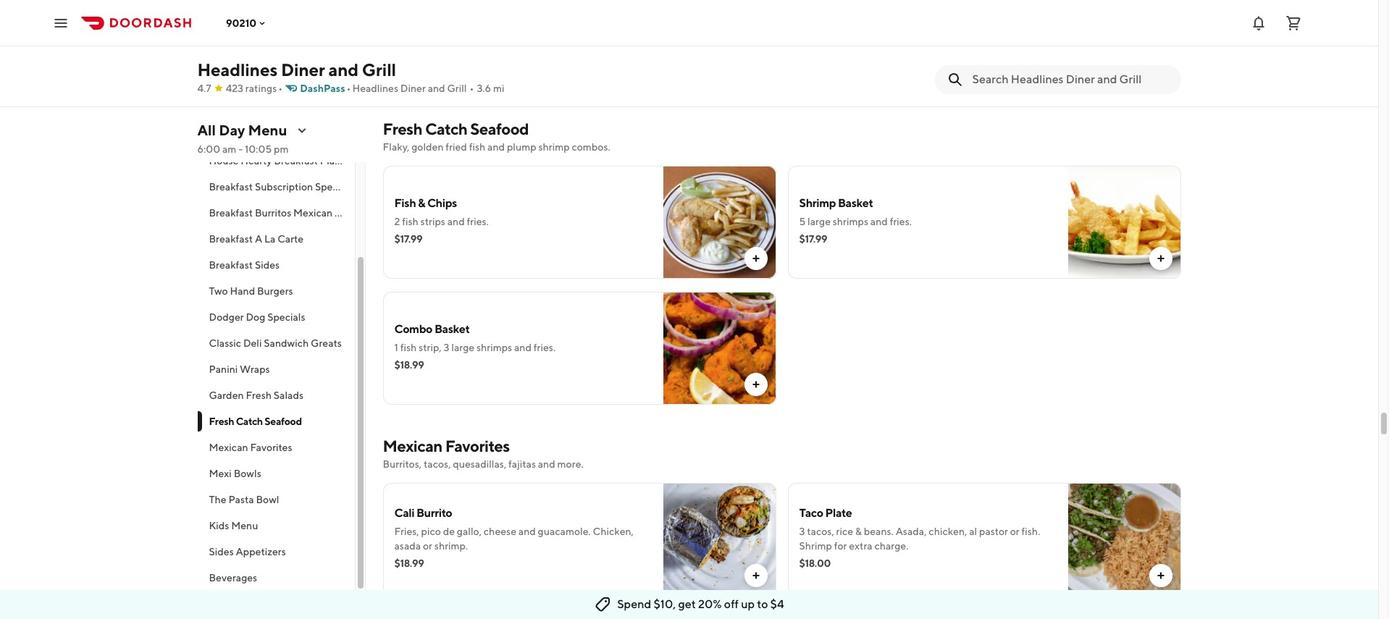 Task type: describe. For each thing, give the bounding box(es) containing it.
classic deli sandwich greats
[[209, 338, 342, 349]]

kids menu
[[209, 520, 258, 532]]

catch for fresh catch seafood
[[236, 416, 263, 427]]

10:05
[[245, 143, 272, 155]]

Item Search search field
[[972, 72, 1170, 88]]

fries. inside "fish & chips 2 fish strips and fries. $17.99"
[[467, 216, 489, 227]]

sides inside button
[[209, 546, 234, 558]]

breakfast a la carte button
[[197, 226, 355, 252]]

ratings
[[245, 83, 277, 94]]

& inside taco plate 3 tacos, rice & beans. asada, chicken, al pastor or fish. shrimp for extra charge. $18.00
[[855, 526, 862, 537]]

6:00 am - 10:05 pm
[[197, 143, 289, 155]]

spend $10, get 20% off up to $4
[[617, 598, 784, 611]]

or for burrito
[[423, 540, 432, 552]]

breakfast sides
[[209, 259, 280, 271]]

street tacos image
[[663, 609, 776, 619]]

headlines diner and grill • 3.6 mi
[[352, 83, 505, 94]]

beverages button
[[197, 565, 355, 591]]

6:00
[[197, 143, 220, 155]]

a
[[255, 233, 262, 245]]

am
[[222, 143, 236, 155]]

cali
[[394, 506, 414, 520]]

carte
[[278, 233, 304, 245]]

breakfast burritos mexican morning favorites
[[209, 207, 418, 219]]

for
[[834, 540, 847, 552]]

3.6
[[477, 83, 491, 94]]

shrimp.
[[434, 540, 468, 552]]

breakfast subscription specials button
[[197, 174, 355, 200]]

headlines for headlines diner and grill • 3.6 mi
[[352, 83, 398, 94]]

fries. inside shrimp basket 5 large shrimps and fries. $17.99
[[890, 216, 912, 227]]

shrimp inside taco plate 3 tacos, rice & beans. asada, chicken, al pastor or fish. shrimp for extra charge. $18.00
[[799, 540, 832, 552]]

$18.99 inside combo basket 1 fish strip, 3 large shrimps and fries. $18.99
[[394, 359, 424, 371]]

plates
[[320, 155, 349, 167]]

taco plate image
[[1068, 483, 1181, 596]]

sandwich
[[264, 338, 309, 349]]

and inside "fish & chips 2 fish strips and fries. $17.99"
[[447, 216, 465, 227]]

fish inside fresh catch seafood flaky, golden fried fish and plump shrimp combos.
[[469, 141, 486, 153]]

panini wraps
[[209, 364, 270, 375]]

423 ratings •
[[226, 83, 283, 94]]

sides appetizers
[[209, 546, 286, 558]]

dog
[[246, 311, 265, 323]]

wraps
[[240, 364, 270, 375]]

hand
[[230, 285, 255, 297]]

and inside fresh catch seafood flaky, golden fried fish and plump shrimp combos.
[[488, 141, 505, 153]]

burritos,
[[383, 459, 422, 470]]

mexican favorites
[[209, 442, 292, 453]]

fajitas
[[509, 459, 536, 470]]

pastor
[[979, 526, 1008, 537]]

$16.99 for chicken caesar salad "image"
[[394, 35, 424, 46]]

garden
[[209, 390, 244, 401]]

fish & chips 2 fish strips and fries. $17.99
[[394, 196, 489, 245]]

shrimps inside shrimp basket 5 large shrimps and fries. $17.99
[[833, 216, 869, 227]]

$4
[[770, 598, 784, 611]]

1
[[394, 342, 398, 353]]

asada,
[[896, 526, 927, 537]]

cali burrito fries, pico de gallo, cheese and guacamole. chicken, asada or shrimp. $18.99
[[394, 506, 634, 569]]

classic deli sandwich greats button
[[197, 330, 355, 356]]

appetizers
[[236, 546, 286, 558]]

dashpass •
[[300, 83, 351, 94]]

fresh catch seafood flaky, golden fried fish and plump shrimp combos.
[[383, 120, 611, 153]]

breakfast up subscription
[[274, 155, 318, 167]]

house
[[209, 155, 239, 167]]

or for plate
[[1010, 526, 1020, 537]]

menus image
[[296, 125, 308, 136]]

2
[[394, 216, 400, 227]]

pico
[[421, 526, 441, 537]]

specials for breakfast subscription specials
[[315, 181, 353, 193]]

get
[[678, 598, 696, 611]]

greats
[[311, 338, 342, 349]]

tacos, for mexican
[[424, 459, 451, 470]]

kids menu button
[[197, 513, 355, 539]]

20%
[[698, 598, 722, 611]]

and inside combo basket 1 fish strip, 3 large shrimps and fries. $18.99
[[514, 342, 532, 353]]

-
[[238, 143, 243, 155]]

combo basket image
[[663, 292, 776, 405]]

4.7
[[197, 83, 211, 94]]

$18.00
[[799, 558, 831, 569]]

breakfast for subscription
[[209, 181, 253, 193]]

add item to cart image for shrimp basket
[[1155, 253, 1167, 264]]

1 horizontal spatial mexican
[[293, 207, 333, 219]]

tacos, for taco
[[807, 526, 834, 537]]

off
[[724, 598, 739, 611]]

and inside the cali burrito fries, pico de gallo, cheese and guacamole. chicken, asada or shrimp. $18.99
[[518, 526, 536, 537]]

fish inside combo basket 1 fish strip, 3 large shrimps and fries. $18.99
[[400, 342, 417, 353]]

breakfast a la carte
[[209, 233, 304, 245]]

al
[[969, 526, 977, 537]]

burrito
[[416, 506, 452, 520]]

90210 button
[[226, 17, 268, 29]]

beans.
[[864, 526, 894, 537]]

burritos
[[255, 207, 291, 219]]

guacamole.
[[538, 526, 591, 537]]

strips
[[421, 216, 445, 227]]

shrimp basket image
[[1068, 166, 1181, 279]]

mexi bowls button
[[197, 461, 355, 487]]

golden
[[412, 141, 444, 153]]

mi
[[493, 83, 505, 94]]

breakfast for burritos
[[209, 207, 253, 219]]

& inside "fish & chips 2 fish strips and fries. $17.99"
[[418, 196, 425, 210]]

dashpass
[[300, 83, 345, 94]]

sides appetizers button
[[197, 539, 355, 565]]

add item to cart image for combo basket
[[750, 379, 762, 390]]

charge.
[[875, 540, 909, 552]]

plump
[[507, 141, 536, 153]]

plate
[[825, 506, 852, 520]]

panini
[[209, 364, 238, 375]]

0 vertical spatial add item to cart image
[[1155, 62, 1167, 73]]

all day menu
[[197, 122, 287, 138]]

mexican favorites button
[[197, 435, 355, 461]]

breakfast burritos mexican morning favorites button
[[197, 200, 418, 226]]



Task type: locate. For each thing, give the bounding box(es) containing it.
and inside mexican favorites burritos, tacos, quesadillas, fajitas and more.
[[538, 459, 555, 470]]

3 right 'strip,'
[[444, 342, 449, 353]]

1 vertical spatial headlines
[[352, 83, 398, 94]]

&
[[418, 196, 425, 210], [855, 526, 862, 537]]

fried
[[446, 141, 467, 153]]

basket inside combo basket 1 fish strip, 3 large shrimps and fries. $18.99
[[435, 322, 470, 336]]

headlines right dashpass •
[[352, 83, 398, 94]]

0 vertical spatial seafood
[[470, 120, 529, 138]]

1 vertical spatial seafood
[[265, 416, 302, 427]]

chicken caesar salad image
[[663, 0, 776, 88]]

diner
[[281, 59, 325, 80], [400, 83, 426, 94]]

shrimps
[[833, 216, 869, 227], [477, 342, 512, 353]]

breakfast sides button
[[197, 252, 355, 278]]

dodger
[[209, 311, 244, 323]]

bowl
[[256, 494, 279, 506]]

combos.
[[572, 141, 611, 153]]

or left fish.
[[1010, 526, 1020, 537]]

specials down 'plates'
[[315, 181, 353, 193]]

1 horizontal spatial sides
[[255, 259, 280, 271]]

0 vertical spatial large
[[808, 216, 831, 227]]

sides inside button
[[255, 259, 280, 271]]

2 $17.99 from the left
[[799, 233, 827, 245]]

0 horizontal spatial or
[[423, 540, 432, 552]]

0 horizontal spatial &
[[418, 196, 425, 210]]

shrimp up 5
[[799, 196, 836, 210]]

breakfast for sides
[[209, 259, 253, 271]]

grill
[[362, 59, 396, 80], [447, 83, 467, 94]]

mexican up burritos,
[[383, 437, 442, 456]]

1 horizontal spatial grill
[[447, 83, 467, 94]]

0 horizontal spatial diner
[[281, 59, 325, 80]]

0 vertical spatial menu
[[248, 122, 287, 138]]

fish inside "fish & chips 2 fish strips and fries. $17.99"
[[402, 216, 419, 227]]

salads
[[274, 390, 304, 401]]

shrimp up $18.00 at the bottom of the page
[[799, 540, 832, 552]]

favorites for mexican favorites burritos, tacos, quesadillas, fajitas and more.
[[445, 437, 510, 456]]

headlines diner and grill
[[197, 59, 396, 80]]

two hand burgers button
[[197, 278, 355, 304]]

1 vertical spatial add item to cart image
[[750, 253, 762, 264]]

0 horizontal spatial $17.99
[[394, 233, 422, 245]]

favorites inside mexican favorites burritos, tacos, quesadillas, fajitas and more.
[[445, 437, 510, 456]]

0 vertical spatial &
[[418, 196, 425, 210]]

more.
[[557, 459, 584, 470]]

morning
[[335, 207, 374, 219]]

0 horizontal spatial •
[[278, 83, 283, 94]]

90210
[[226, 17, 257, 29]]

pasta
[[228, 494, 254, 506]]

3 • from the left
[[470, 83, 474, 94]]

headlines up 423
[[197, 59, 278, 80]]

3 down taco
[[799, 526, 805, 537]]

1 horizontal spatial diner
[[400, 83, 426, 94]]

open menu image
[[52, 14, 70, 32]]

0 horizontal spatial grill
[[362, 59, 396, 80]]

2 • from the left
[[347, 83, 351, 94]]

fries.
[[467, 216, 489, 227], [890, 216, 912, 227], [534, 342, 556, 353]]

and
[[328, 59, 359, 80], [428, 83, 445, 94], [488, 141, 505, 153], [447, 216, 465, 227], [871, 216, 888, 227], [514, 342, 532, 353], [538, 459, 555, 470], [518, 526, 536, 537]]

favorites up quesadillas,
[[445, 437, 510, 456]]

menu inside 'kids menu' button
[[231, 520, 258, 532]]

mexican inside mexican favorites burritos, tacos, quesadillas, fajitas and more.
[[383, 437, 442, 456]]

1 horizontal spatial basket
[[838, 196, 873, 210]]

tacos, inside mexican favorites burritos, tacos, quesadillas, fajitas and more.
[[424, 459, 451, 470]]

0 vertical spatial sides
[[255, 259, 280, 271]]

rice
[[836, 526, 853, 537]]

fresh inside fresh catch seafood flaky, golden fried fish and plump shrimp combos.
[[383, 120, 422, 138]]

$18.99
[[394, 359, 424, 371], [394, 558, 424, 569]]

0 vertical spatial shrimp
[[799, 196, 836, 210]]

large right 'strip,'
[[451, 342, 475, 353]]

and inside shrimp basket 5 large shrimps and fries. $17.99
[[871, 216, 888, 227]]

breakfast up hand
[[209, 259, 253, 271]]

1 vertical spatial &
[[855, 526, 862, 537]]

0 horizontal spatial tacos,
[[424, 459, 451, 470]]

menu
[[248, 122, 287, 138], [231, 520, 258, 532]]

2 horizontal spatial favorites
[[445, 437, 510, 456]]

1 vertical spatial fish
[[402, 216, 419, 227]]

0 horizontal spatial favorites
[[250, 442, 292, 453]]

chicken,
[[929, 526, 967, 537]]

seafood
[[470, 120, 529, 138], [265, 416, 302, 427]]

bowls
[[234, 468, 261, 480]]

catch up fried
[[425, 120, 468, 138]]

0 vertical spatial specials
[[315, 181, 353, 193]]

the pasta bowl button
[[197, 487, 355, 513]]

$17.99 down 5
[[799, 233, 827, 245]]

1 vertical spatial grill
[[447, 83, 467, 94]]

0 vertical spatial tacos,
[[424, 459, 451, 470]]

$17.99 inside "fish & chips 2 fish strips and fries. $17.99"
[[394, 233, 422, 245]]

1 vertical spatial or
[[423, 540, 432, 552]]

0 horizontal spatial 3
[[444, 342, 449, 353]]

chicken,
[[593, 526, 634, 537]]

& right rice
[[855, 526, 862, 537]]

0 vertical spatial shrimps
[[833, 216, 869, 227]]

1 horizontal spatial fresh
[[246, 390, 272, 401]]

• right dashpass
[[347, 83, 351, 94]]

$18.99 down the 1
[[394, 359, 424, 371]]

or inside the cali burrito fries, pico de gallo, cheese and guacamole. chicken, asada or shrimp. $18.99
[[423, 540, 432, 552]]

house hearty breakfast plates button
[[197, 148, 355, 174]]

la
[[264, 233, 276, 245]]

seafood for fresh catch seafood flaky, golden fried fish and plump shrimp combos.
[[470, 120, 529, 138]]

1 vertical spatial shrimps
[[477, 342, 512, 353]]

fries. inside combo basket 1 fish strip, 3 large shrimps and fries. $18.99
[[534, 342, 556, 353]]

fresh for fresh catch seafood
[[209, 416, 234, 427]]

fresh for fresh catch seafood flaky, golden fried fish and plump shrimp combos.
[[383, 120, 422, 138]]

423
[[226, 83, 243, 94]]

pm
[[274, 143, 289, 155]]

1 shrimp from the top
[[799, 196, 836, 210]]

1 horizontal spatial seafood
[[470, 120, 529, 138]]

or down pico at the bottom of the page
[[423, 540, 432, 552]]

sides down la
[[255, 259, 280, 271]]

chips
[[427, 196, 457, 210]]

asada
[[394, 540, 421, 552]]

or inside taco plate 3 tacos, rice & beans. asada, chicken, al pastor or fish. shrimp for extra charge. $18.00
[[1010, 526, 1020, 537]]

sides down kids
[[209, 546, 234, 558]]

& right 'fish'
[[418, 196, 425, 210]]

mexican favorites burritos, tacos, quesadillas, fajitas and more.
[[383, 437, 584, 470]]

subscription
[[255, 181, 313, 193]]

0 horizontal spatial basket
[[435, 322, 470, 336]]

0 horizontal spatial mexican
[[209, 442, 248, 453]]

mexican up mexi bowls
[[209, 442, 248, 453]]

1 vertical spatial $18.99
[[394, 558, 424, 569]]

0 vertical spatial $18.99
[[394, 359, 424, 371]]

3
[[444, 342, 449, 353], [799, 526, 805, 537]]

shrimps inside combo basket 1 fish strip, 3 large shrimps and fries. $18.99
[[477, 342, 512, 353]]

0 horizontal spatial catch
[[236, 416, 263, 427]]

beverages
[[209, 572, 257, 584]]

catch for fresh catch seafood flaky, golden fried fish and plump shrimp combos.
[[425, 120, 468, 138]]

breakfast left 'a'
[[209, 233, 253, 245]]

large right 5
[[808, 216, 831, 227]]

shrimp basket 5 large shrimps and fries. $17.99
[[799, 196, 912, 245]]

mexican up carte
[[293, 207, 333, 219]]

mexi bowls
[[209, 468, 261, 480]]

grill up the headlines diner and grill • 3.6 mi
[[362, 59, 396, 80]]

$17.99
[[394, 233, 422, 245], [799, 233, 827, 245]]

basket for shrimp basket
[[838, 196, 873, 210]]

add item to cart image for cali burrito
[[750, 570, 762, 582]]

0 horizontal spatial specials
[[267, 311, 305, 323]]

1 vertical spatial 3
[[799, 526, 805, 537]]

• right ratings
[[278, 83, 283, 94]]

1 horizontal spatial headlines
[[352, 83, 398, 94]]

0 vertical spatial catch
[[425, 120, 468, 138]]

seafood up 'plump'
[[470, 120, 529, 138]]

0 vertical spatial fresh
[[383, 120, 422, 138]]

add item to cart image
[[1155, 62, 1167, 73], [750, 253, 762, 264]]

de
[[443, 526, 455, 537]]

mexican for mexican favorites burritos, tacos, quesadillas, fajitas and more.
[[383, 437, 442, 456]]

0 horizontal spatial large
[[451, 342, 475, 353]]

breakfast subscription specials
[[209, 181, 353, 193]]

1 $17.99 from the left
[[394, 233, 422, 245]]

shrimp
[[538, 141, 570, 153]]

2 shrimp from the top
[[799, 540, 832, 552]]

0 vertical spatial fish
[[469, 141, 486, 153]]

favorites up mexi bowls 'button'
[[250, 442, 292, 453]]

seafood for fresh catch seafood
[[265, 416, 302, 427]]

2 vertical spatial fresh
[[209, 416, 234, 427]]

tacos, inside taco plate 3 tacos, rice & beans. asada, chicken, al pastor or fish. shrimp for extra charge. $18.00
[[807, 526, 834, 537]]

1 vertical spatial fresh
[[246, 390, 272, 401]]

0 horizontal spatial fries.
[[467, 216, 489, 227]]

1 vertical spatial tacos,
[[807, 526, 834, 537]]

fish & chips image
[[663, 166, 776, 279]]

$17.99 down 2
[[394, 233, 422, 245]]

basket for combo basket
[[435, 322, 470, 336]]

add item to cart image
[[1155, 253, 1167, 264], [750, 379, 762, 390], [750, 570, 762, 582], [1155, 570, 1167, 582]]

$18.99 down "asada"
[[394, 558, 424, 569]]

1 horizontal spatial 3
[[799, 526, 805, 537]]

1 vertical spatial catch
[[236, 416, 263, 427]]

0 vertical spatial or
[[1010, 526, 1020, 537]]

$18.99 inside the cali burrito fries, pico de gallo, cheese and guacamole. chicken, asada or shrimp. $18.99
[[394, 558, 424, 569]]

garden fresh salads
[[209, 390, 304, 401]]

large inside combo basket 1 fish strip, 3 large shrimps and fries. $18.99
[[451, 342, 475, 353]]

1 horizontal spatial fries.
[[534, 342, 556, 353]]

1 horizontal spatial catch
[[425, 120, 468, 138]]

1 horizontal spatial favorites
[[376, 207, 418, 219]]

1 horizontal spatial $16.99
[[799, 35, 829, 46]]

1 horizontal spatial specials
[[315, 181, 353, 193]]

$10,
[[654, 598, 676, 611]]

cali burrito image
[[663, 483, 776, 596]]

fresh catch seafood
[[209, 416, 302, 427]]

3 inside taco plate 3 tacos, rice & beans. asada, chicken, al pastor or fish. shrimp for extra charge. $18.00
[[799, 526, 805, 537]]

1 $18.99 from the top
[[394, 359, 424, 371]]

1 • from the left
[[278, 83, 283, 94]]

two hand burgers
[[209, 285, 293, 297]]

1 vertical spatial specials
[[267, 311, 305, 323]]

$16.99 for chicken salad image
[[799, 35, 829, 46]]

deli
[[243, 338, 262, 349]]

2 vertical spatial fish
[[400, 342, 417, 353]]

spend
[[617, 598, 651, 611]]

shrimps right 5
[[833, 216, 869, 227]]

1 horizontal spatial •
[[347, 83, 351, 94]]

taco
[[799, 506, 823, 520]]

favorites
[[376, 207, 418, 219], [445, 437, 510, 456], [250, 442, 292, 453]]

breakfast inside button
[[209, 259, 253, 271]]

notification bell image
[[1250, 14, 1268, 32]]

1 horizontal spatial $17.99
[[799, 233, 827, 245]]

1 $16.99 from the left
[[394, 35, 424, 46]]

menu right kids
[[231, 520, 258, 532]]

shrimp
[[799, 196, 836, 210], [799, 540, 832, 552]]

1 vertical spatial diner
[[400, 83, 426, 94]]

fresh up fresh catch seafood
[[246, 390, 272, 401]]

quesadillas,
[[453, 459, 507, 470]]

0 vertical spatial diner
[[281, 59, 325, 80]]

basket inside shrimp basket 5 large shrimps and fries. $17.99
[[838, 196, 873, 210]]

1 horizontal spatial &
[[855, 526, 862, 537]]

1 vertical spatial basket
[[435, 322, 470, 336]]

0 horizontal spatial $16.99
[[394, 35, 424, 46]]

0 horizontal spatial shrimps
[[477, 342, 512, 353]]

fresh up flaky,
[[383, 120, 422, 138]]

chicken salad image
[[1068, 0, 1181, 88]]

favorites left strips
[[376, 207, 418, 219]]

0 horizontal spatial sides
[[209, 546, 234, 558]]

2 $16.99 from the left
[[799, 35, 829, 46]]

0 vertical spatial grill
[[362, 59, 396, 80]]

kids
[[209, 520, 229, 532]]

1 horizontal spatial add item to cart image
[[1155, 62, 1167, 73]]

2 horizontal spatial •
[[470, 83, 474, 94]]

up
[[741, 598, 755, 611]]

house hearty breakfast plates
[[209, 155, 349, 167]]

1 horizontal spatial large
[[808, 216, 831, 227]]

0 vertical spatial 3
[[444, 342, 449, 353]]

dodger dog specials button
[[197, 304, 355, 330]]

1 vertical spatial shrimp
[[799, 540, 832, 552]]

diner up golden
[[400, 83, 426, 94]]

0 vertical spatial headlines
[[197, 59, 278, 80]]

sides
[[255, 259, 280, 271], [209, 546, 234, 558]]

2 horizontal spatial mexican
[[383, 437, 442, 456]]

fish right the 1
[[400, 342, 417, 353]]

fish
[[469, 141, 486, 153], [402, 216, 419, 227], [400, 342, 417, 353]]

the pasta bowl
[[209, 494, 279, 506]]

5
[[799, 216, 806, 227]]

2 $18.99 from the top
[[394, 558, 424, 569]]

headlines for headlines diner and grill
[[197, 59, 278, 80]]

fish right fried
[[469, 141, 486, 153]]

favorites for mexican favorites
[[250, 442, 292, 453]]

1 vertical spatial menu
[[231, 520, 258, 532]]

two
[[209, 285, 228, 297]]

1 horizontal spatial tacos,
[[807, 526, 834, 537]]

3 inside combo basket 1 fish strip, 3 large shrimps and fries. $18.99
[[444, 342, 449, 353]]

large inside shrimp basket 5 large shrimps and fries. $17.99
[[808, 216, 831, 227]]

tacos, down taco
[[807, 526, 834, 537]]

diner up dashpass
[[281, 59, 325, 80]]

mexican
[[293, 207, 333, 219], [383, 437, 442, 456], [209, 442, 248, 453]]

• left 3.6
[[470, 83, 474, 94]]

seafood down salads
[[265, 416, 302, 427]]

$17.99 inside shrimp basket 5 large shrimps and fries. $17.99
[[799, 233, 827, 245]]

breakfast up breakfast a la carte
[[209, 207, 253, 219]]

specials for dodger dog specials
[[267, 311, 305, 323]]

specials up sandwich on the bottom of the page
[[267, 311, 305, 323]]

0 horizontal spatial fresh
[[209, 416, 234, 427]]

0 horizontal spatial seafood
[[265, 416, 302, 427]]

2 horizontal spatial fries.
[[890, 216, 912, 227]]

headlines
[[197, 59, 278, 80], [352, 83, 398, 94]]

fries,
[[394, 526, 419, 537]]

catch up mexican favorites
[[236, 416, 263, 427]]

grill left 3.6
[[447, 83, 467, 94]]

shrimp inside shrimp basket 5 large shrimps and fries. $17.99
[[799, 196, 836, 210]]

classic
[[209, 338, 241, 349]]

menu up 10:05
[[248, 122, 287, 138]]

gallo,
[[457, 526, 482, 537]]

mexican for mexican favorites
[[209, 442, 248, 453]]

1 horizontal spatial or
[[1010, 526, 1020, 537]]

mexi
[[209, 468, 232, 480]]

shrimps right 'strip,'
[[477, 342, 512, 353]]

0 items, open order cart image
[[1285, 14, 1302, 32]]

1 vertical spatial sides
[[209, 546, 234, 558]]

grill for headlines diner and grill
[[362, 59, 396, 80]]

tacos, right burritos,
[[424, 459, 451, 470]]

fresh inside button
[[246, 390, 272, 401]]

garden fresh salads button
[[197, 382, 355, 409]]

add item to cart image for taco plate
[[1155, 570, 1167, 582]]

breakfast for a
[[209, 233, 253, 245]]

strip,
[[419, 342, 442, 353]]

the
[[209, 494, 226, 506]]

fresh down garden
[[209, 416, 234, 427]]

fish right 2
[[402, 216, 419, 227]]

1 horizontal spatial shrimps
[[833, 216, 869, 227]]

2 horizontal spatial fresh
[[383, 120, 422, 138]]

1 vertical spatial large
[[451, 342, 475, 353]]

0 horizontal spatial add item to cart image
[[750, 253, 762, 264]]

breakfast down house
[[209, 181, 253, 193]]

diner for headlines diner and grill
[[281, 59, 325, 80]]

catch inside fresh catch seafood flaky, golden fried fish and plump shrimp combos.
[[425, 120, 468, 138]]

burgers
[[257, 285, 293, 297]]

seafood inside fresh catch seafood flaky, golden fried fish and plump shrimp combos.
[[470, 120, 529, 138]]

0 horizontal spatial headlines
[[197, 59, 278, 80]]

all
[[197, 122, 216, 138]]

grill for headlines diner and grill • 3.6 mi
[[447, 83, 467, 94]]

flaky,
[[383, 141, 410, 153]]

specials
[[315, 181, 353, 193], [267, 311, 305, 323]]

day
[[219, 122, 245, 138]]

diner for headlines diner and grill • 3.6 mi
[[400, 83, 426, 94]]

0 vertical spatial basket
[[838, 196, 873, 210]]



Task type: vqa. For each thing, say whether or not it's contained in the screenshot.
$
no



